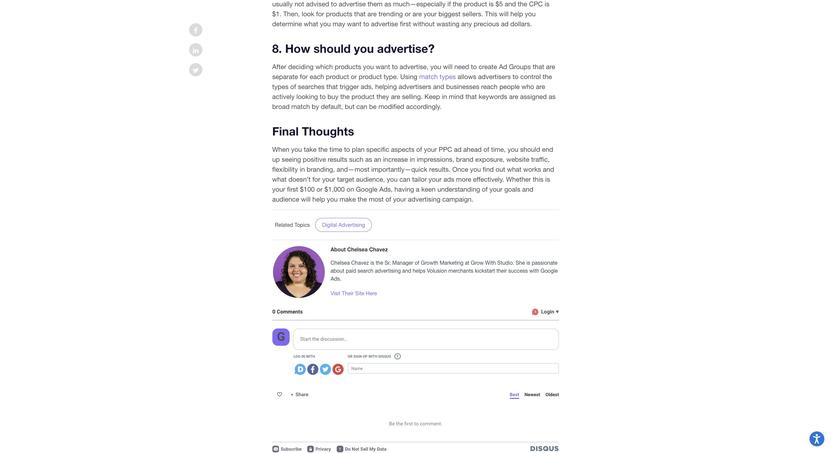 Task type: locate. For each thing, give the bounding box(es) containing it.
be
[[369, 103, 377, 110]]

1 horizontal spatial advertisers
[[479, 73, 511, 80]]

help
[[313, 195, 325, 203]]

match down advertise,
[[420, 73, 438, 80]]

searches
[[298, 83, 325, 90]]

about chelsea chavez
[[331, 246, 388, 252]]

1 vertical spatial that
[[327, 83, 338, 90]]

or
[[351, 73, 357, 80], [317, 185, 323, 193]]

and down match types
[[434, 83, 445, 90]]

types down need
[[440, 73, 456, 80]]

most
[[369, 195, 384, 203]]

1 vertical spatial advertising
[[375, 268, 401, 274]]

is up search
[[371, 260, 375, 266]]

0 horizontal spatial match
[[292, 103, 310, 110]]

advertise?
[[378, 41, 435, 55]]

their
[[497, 268, 507, 274], [342, 290, 354, 296]]

success
[[509, 268, 528, 274]]

advertisers up reach
[[479, 73, 511, 80]]

such
[[350, 155, 364, 163]]

1 horizontal spatial as
[[549, 93, 556, 100]]

helping
[[376, 83, 397, 90]]

that down businesses
[[466, 93, 477, 100]]

chavez
[[370, 246, 388, 252], [352, 260, 369, 266]]

the right the take
[[319, 146, 328, 153]]

about
[[331, 246, 346, 252]]

chelsea chavez is the sr. manager of growth marketing at grow with studio. she is passionate about paid search advertising and helps volusion merchants kickstart their success with google ads.
[[331, 260, 558, 282]]

the down trigger
[[341, 93, 350, 100]]

0 horizontal spatial will
[[301, 195, 311, 203]]

about
[[331, 268, 345, 274]]

your
[[424, 146, 437, 153], [323, 175, 336, 183], [429, 175, 442, 183], [272, 185, 286, 193], [490, 185, 503, 193], [394, 195, 407, 203]]

0 vertical spatial that
[[533, 63, 545, 70]]

your down having
[[394, 195, 407, 203]]

are
[[547, 63, 556, 70], [537, 83, 546, 90], [391, 93, 401, 100], [510, 93, 519, 100]]

1 horizontal spatial google
[[541, 268, 558, 274]]

in left mind
[[442, 93, 447, 100]]

you up ads, at the left of the page
[[387, 175, 398, 183]]

1 vertical spatial can
[[400, 175, 411, 183]]

1 horizontal spatial should
[[521, 146, 541, 153]]

your up $1,000 at the left top
[[323, 175, 336, 183]]

flexibility
[[272, 165, 298, 173]]

0 horizontal spatial is
[[371, 260, 375, 266]]

google down passionate
[[541, 268, 558, 274]]

0 horizontal spatial should
[[314, 41, 351, 55]]

exposure,
[[476, 155, 505, 163]]

visit their site here link
[[331, 289, 377, 297]]

0 vertical spatial or
[[351, 73, 357, 80]]

a
[[416, 185, 420, 193]]

1 vertical spatial should
[[521, 146, 541, 153]]

can inside allows advertisers to control the types of searches that trigger ads, helping advertisers and businesses reach people who are actively looking to buy the product they are selling. keep in mind that keywords are assigned as broad match by default, but can be modified accordingly.
[[357, 103, 368, 110]]

digital
[[322, 222, 337, 228]]

audience
[[272, 195, 300, 203]]

thoughts
[[302, 124, 355, 138]]

and down whether
[[523, 185, 534, 193]]

branding,
[[307, 165, 335, 173]]

keywords
[[479, 93, 508, 100]]

as inside allows advertisers to control the types of searches that trigger ads, helping advertisers and businesses reach people who are actively looking to buy the product they are selling. keep in mind that keywords are assigned as broad match by default, but can be modified accordingly.
[[549, 93, 556, 100]]

will left need
[[443, 63, 453, 70]]

should inside when you take the time to plan specific aspects of your ppc ad ahead of time, you should end up seeing positive results such as an increase in impressions, brand exposure, website traffic, flexibility in branding, and—most importantly—quick results. once you find out what works and what doesn't for your target audience, you can tailor your ads more effectively. whether this is your first $100 or $1,000 on google ads, having a keen understanding of your goals and audience will help you make the most of your advertising campaign.
[[521, 146, 541, 153]]

google down audience,
[[356, 185, 378, 193]]

1 vertical spatial advertisers
[[399, 83, 432, 90]]

once
[[453, 165, 469, 173]]

allows
[[458, 73, 477, 80]]

0 horizontal spatial in
[[300, 165, 305, 173]]

1 vertical spatial chelsea
[[331, 260, 350, 266]]

that up control at top right
[[533, 63, 545, 70]]

match
[[420, 73, 438, 80], [292, 103, 310, 110]]

people
[[500, 83, 520, 90]]

0 horizontal spatial what
[[272, 175, 287, 183]]

1 horizontal spatial types
[[440, 73, 456, 80]]

your down results.
[[429, 175, 442, 183]]

for down branding,
[[313, 175, 321, 183]]

as right assigned at the top of page
[[549, 93, 556, 100]]

as left the an
[[366, 155, 373, 163]]

can up having
[[400, 175, 411, 183]]

as
[[549, 93, 556, 100], [366, 155, 373, 163]]

reach
[[482, 83, 498, 90]]

2 horizontal spatial is
[[546, 175, 551, 183]]

to down groups
[[513, 73, 519, 80]]

are down people
[[510, 93, 519, 100]]

on
[[347, 185, 354, 193]]

that inside after deciding which products you want to advertise, you will need to create ad groups that are separate for each product or product type. using
[[533, 63, 545, 70]]

chavez up search
[[352, 260, 369, 266]]

1 vertical spatial for
[[313, 175, 321, 183]]

can left be
[[357, 103, 368, 110]]

match down looking
[[292, 103, 310, 110]]

how
[[285, 41, 311, 55]]

of up the helps
[[415, 260, 420, 266]]

0 vertical spatial as
[[549, 93, 556, 100]]

1 horizontal spatial or
[[351, 73, 357, 80]]

2 horizontal spatial that
[[533, 63, 545, 70]]

0 vertical spatial will
[[443, 63, 453, 70]]

to
[[392, 63, 398, 70], [471, 63, 477, 70], [513, 73, 519, 80], [320, 93, 326, 100], [344, 146, 350, 153]]

increase
[[383, 155, 408, 163]]

you
[[354, 41, 374, 55], [363, 63, 374, 70], [431, 63, 442, 70], [291, 146, 302, 153], [508, 146, 519, 153], [471, 165, 481, 173], [387, 175, 398, 183], [327, 195, 338, 203]]

1 horizontal spatial for
[[313, 175, 321, 183]]

0 horizontal spatial types
[[272, 83, 289, 90]]

of down separate
[[291, 83, 296, 90]]

1 horizontal spatial match
[[420, 73, 438, 80]]

ads,
[[361, 83, 374, 90]]

is
[[546, 175, 551, 183], [371, 260, 375, 266], [527, 260, 531, 266]]

1 horizontal spatial will
[[443, 63, 453, 70]]

and down "manager"
[[403, 268, 412, 274]]

0 horizontal spatial as
[[366, 155, 373, 163]]

1 vertical spatial match
[[292, 103, 310, 110]]

your up the impressions,
[[424, 146, 437, 153]]

product down ads,
[[352, 93, 375, 100]]

first
[[287, 185, 298, 193]]

0 vertical spatial google
[[356, 185, 378, 193]]

their down studio.
[[497, 268, 507, 274]]

deciding
[[288, 63, 314, 70]]

match inside allows advertisers to control the types of searches that trigger ads, helping advertisers and businesses reach people who are actively looking to buy the product they are selling. keep in mind that keywords are assigned as broad match by default, but can be modified accordingly.
[[292, 103, 310, 110]]

should up which
[[314, 41, 351, 55]]

when you take the time to plan specific aspects of your ppc ad ahead of time, you should end up seeing positive results such as an increase in impressions, brand exposure, website traffic, flexibility in branding, and—most importantly—quick results. once you find out what works and what doesn't for your target audience, you can tailor your ads more effectively. whether this is your first $100 or $1,000 on google ads, having a keen understanding of your goals and audience will help you make the most of your advertising campaign.
[[272, 146, 555, 203]]

product up ads,
[[359, 73, 382, 80]]

the left the sr.
[[376, 260, 384, 266]]

1 vertical spatial their
[[342, 290, 354, 296]]

businesses
[[447, 83, 480, 90]]

1 vertical spatial google
[[541, 268, 558, 274]]

0 horizontal spatial or
[[317, 185, 323, 193]]

specific
[[367, 146, 390, 153]]

0 vertical spatial advertising
[[408, 195, 441, 203]]

tailor
[[413, 175, 427, 183]]

more
[[457, 175, 472, 183]]

growth
[[421, 260, 439, 266]]

advertising down the sr.
[[375, 268, 401, 274]]

for inside after deciding which products you want to advertise, you will need to create ad groups that are separate for each product or product type. using
[[300, 73, 308, 80]]

in inside allows advertisers to control the types of searches that trigger ads, helping advertisers and businesses reach people who are actively looking to buy the product they are selling. keep in mind that keywords are assigned as broad match by default, but can be modified accordingly.
[[442, 93, 447, 100]]

whether
[[507, 175, 532, 183]]

you up seeing
[[291, 146, 302, 153]]

in up the doesn't
[[300, 165, 305, 173]]

facebook image
[[194, 27, 198, 34]]

0 horizontal spatial their
[[342, 290, 354, 296]]

0 vertical spatial for
[[300, 73, 308, 80]]

search
[[358, 268, 374, 274]]

goals
[[505, 185, 521, 193]]

their left site
[[342, 290, 354, 296]]

types up actively
[[272, 83, 289, 90]]

can inside when you take the time to plan specific aspects of your ppc ad ahead of time, you should end up seeing positive results such as an increase in impressions, brand exposure, website traffic, flexibility in branding, and—most importantly—quick results. once you find out what works and what doesn't for your target audience, you can tailor your ads more effectively. whether this is your first $100 or $1,000 on google ads, having a keen understanding of your goals and audience will help you make the most of your advertising campaign.
[[400, 175, 411, 183]]

match types
[[420, 73, 456, 80]]

and
[[434, 83, 445, 90], [544, 165, 555, 173], [523, 185, 534, 193], [403, 268, 412, 274]]

are right groups
[[547, 63, 556, 70]]

2 horizontal spatial in
[[442, 93, 447, 100]]

1 vertical spatial types
[[272, 83, 289, 90]]

assigned
[[521, 93, 547, 100]]

0 vertical spatial should
[[314, 41, 351, 55]]

what down flexibility
[[272, 175, 287, 183]]

out
[[496, 165, 506, 173]]

and inside "chelsea chavez is the sr. manager of growth marketing at grow with studio. she is passionate about paid search advertising and helps volusion merchants kickstart their success with google ads."
[[403, 268, 412, 274]]

should
[[314, 41, 351, 55], [521, 146, 541, 153]]

1 horizontal spatial that
[[466, 93, 477, 100]]

that
[[533, 63, 545, 70], [327, 83, 338, 90], [466, 93, 477, 100]]

chelsea right about
[[348, 246, 368, 252]]

results.
[[430, 165, 451, 173]]

for down deciding
[[300, 73, 308, 80]]

0 horizontal spatial for
[[300, 73, 308, 80]]

to left plan
[[344, 146, 350, 153]]

is right she at the right of page
[[527, 260, 531, 266]]

you up match types
[[431, 63, 442, 70]]

1 horizontal spatial in
[[410, 155, 415, 163]]

with
[[486, 260, 496, 266]]

$100
[[300, 185, 315, 193]]

marketing
[[440, 260, 464, 266]]

volusion
[[427, 268, 447, 274]]

1 vertical spatial chavez
[[352, 260, 369, 266]]

using
[[401, 73, 418, 80]]

should up traffic,
[[521, 146, 541, 153]]

target
[[337, 175, 355, 183]]

types inside allows advertisers to control the types of searches that trigger ads, helping advertisers and businesses reach people who are actively looking to buy the product they are selling. keep in mind that keywords are assigned as broad match by default, but can be modified accordingly.
[[272, 83, 289, 90]]

selling.
[[402, 93, 423, 100]]

advertisers up selling.
[[399, 83, 432, 90]]

1 vertical spatial or
[[317, 185, 323, 193]]

advertise,
[[400, 63, 429, 70]]

0 vertical spatial what
[[508, 165, 522, 173]]

0 horizontal spatial google
[[356, 185, 378, 193]]

in down aspects
[[410, 155, 415, 163]]

0 vertical spatial in
[[442, 93, 447, 100]]

types
[[440, 73, 456, 80], [272, 83, 289, 90]]

can
[[357, 103, 368, 110], [400, 175, 411, 183]]

product
[[326, 73, 349, 80], [359, 73, 382, 80], [352, 93, 375, 100]]

your up audience
[[272, 185, 286, 193]]

grow
[[471, 260, 484, 266]]

or inside when you take the time to plan specific aspects of your ppc ad ahead of time, you should end up seeing positive results such as an increase in impressions, brand exposure, website traffic, flexibility in branding, and—most importantly—quick results. once you find out what works and what doesn't for your target audience, you can tailor your ads more effectively. whether this is your first $100 or $1,000 on google ads, having a keen understanding of your goals and audience will help you make the most of your advertising campaign.
[[317, 185, 323, 193]]

1 vertical spatial will
[[301, 195, 311, 203]]

google inside "chelsea chavez is the sr. manager of growth marketing at grow with studio. she is passionate about paid search advertising and helps volusion merchants kickstart their success with google ads."
[[541, 268, 558, 274]]

0 horizontal spatial advertising
[[375, 268, 401, 274]]

0 vertical spatial can
[[357, 103, 368, 110]]

will down $100
[[301, 195, 311, 203]]

advertising down keen
[[408, 195, 441, 203]]

paid
[[346, 268, 356, 274]]

1 horizontal spatial their
[[497, 268, 507, 274]]

or up trigger
[[351, 73, 357, 80]]

that up buy
[[327, 83, 338, 90]]

looking
[[297, 93, 318, 100]]

helps
[[413, 268, 426, 274]]

you down $1,000 at the left top
[[327, 195, 338, 203]]

is right this
[[546, 175, 551, 183]]

your down effectively.
[[490, 185, 503, 193]]

chavez up the sr.
[[370, 246, 388, 252]]

of down ads, at the left of the page
[[386, 195, 392, 203]]

product down products
[[326, 73, 349, 80]]

chelsea up the about
[[331, 260, 350, 266]]

0 horizontal spatial can
[[357, 103, 368, 110]]

1 vertical spatial in
[[410, 155, 415, 163]]

trigger
[[340, 83, 359, 90]]

1 horizontal spatial advertising
[[408, 195, 441, 203]]

0 vertical spatial their
[[497, 268, 507, 274]]

what down website
[[508, 165, 522, 173]]

or up help
[[317, 185, 323, 193]]

1 horizontal spatial can
[[400, 175, 411, 183]]

1 vertical spatial as
[[366, 155, 373, 163]]

results
[[328, 155, 348, 163]]

0 horizontal spatial advertisers
[[399, 83, 432, 90]]

to up allows
[[471, 63, 477, 70]]



Task type: vqa. For each thing, say whether or not it's contained in the screenshot.
it! in the left of the page
no



Task type: describe. For each thing, give the bounding box(es) containing it.
or inside after deciding which products you want to advertise, you will need to create ad groups that are separate for each product or product type. using
[[351, 73, 357, 80]]

impressions,
[[417, 155, 455, 163]]

visit their site here
[[331, 290, 377, 296]]

related topics
[[275, 222, 310, 228]]

related
[[275, 222, 293, 228]]

sr.
[[385, 260, 391, 266]]

ppc
[[439, 146, 453, 153]]

will inside after deciding which products you want to advertise, you will need to create ad groups that are separate for each product or product type. using
[[443, 63, 453, 70]]

and—most
[[337, 165, 370, 173]]

you left want
[[363, 63, 374, 70]]

advertising inside "chelsea chavez is the sr. manager of growth marketing at grow with studio. she is passionate about paid search advertising and helps volusion merchants kickstart their success with google ads."
[[375, 268, 401, 274]]

of inside "chelsea chavez is the sr. manager of growth marketing at grow with studio. she is passionate about paid search advertising and helps volusion merchants kickstart their success with google ads."
[[415, 260, 420, 266]]

twitter image
[[193, 67, 199, 74]]

up
[[272, 155, 280, 163]]

final
[[272, 124, 299, 138]]

importantly—quick
[[372, 165, 428, 173]]

8. how should you advertise?
[[272, 41, 435, 55]]

each
[[310, 73, 324, 80]]

0 vertical spatial advertisers
[[479, 73, 511, 80]]

2 vertical spatial that
[[466, 93, 477, 100]]

seeing
[[282, 155, 301, 163]]

of down effectively.
[[482, 185, 488, 193]]

keep
[[425, 93, 440, 100]]

kickstart
[[475, 268, 496, 274]]

website
[[507, 155, 530, 163]]

of up exposure,
[[484, 146, 490, 153]]

final thoughts
[[272, 124, 355, 138]]

the left most
[[358, 195, 367, 203]]

an
[[374, 155, 382, 163]]

with
[[530, 268, 540, 274]]

manager
[[393, 260, 414, 266]]

buy
[[328, 93, 339, 100]]

at
[[465, 260, 470, 266]]

to up type.
[[392, 63, 398, 70]]

chavez inside "chelsea chavez is the sr. manager of growth marketing at grow with studio. she is passionate about paid search advertising and helps volusion merchants kickstart their success with google ads."
[[352, 260, 369, 266]]

brand
[[457, 155, 474, 163]]

0 horizontal spatial that
[[327, 83, 338, 90]]

the inside "chelsea chavez is the sr. manager of growth marketing at grow with studio. she is passionate about paid search advertising and helps volusion merchants kickstart their success with google ads."
[[376, 260, 384, 266]]

0 vertical spatial chelsea
[[348, 246, 368, 252]]

passionate
[[532, 260, 558, 266]]

take
[[304, 146, 317, 153]]

after deciding which products you want to advertise, you will need to create ad groups that are separate for each product or product type. using
[[272, 63, 556, 80]]

traffic,
[[532, 155, 550, 163]]

are up assigned at the top of page
[[537, 83, 546, 90]]

$1,000
[[325, 185, 345, 193]]

merchants
[[449, 268, 474, 274]]

8.
[[272, 41, 282, 55]]

1 vertical spatial what
[[272, 175, 287, 183]]

to inside when you take the time to plan specific aspects of your ppc ad ahead of time, you should end up seeing positive results such as an increase in impressions, brand exposure, website traffic, flexibility in branding, and—most importantly—quick results. once you find out what works and what doesn't for your target audience, you can tailor your ads more effectively. whether this is your first $100 or $1,000 on google ads, having a keen understanding of your goals and audience will help you make the most of your advertising campaign.
[[344, 146, 350, 153]]

allows advertisers to control the types of searches that trigger ads, helping advertisers and businesses reach people who are actively looking to buy the product they are selling. keep in mind that keywords are assigned as broad match by default, but can be modified accordingly.
[[272, 73, 556, 110]]

ads.
[[331, 276, 342, 282]]

ahead
[[464, 146, 482, 153]]

chelsea inside "chelsea chavez is the sr. manager of growth marketing at grow with studio. she is passionate about paid search advertising and helps volusion merchants kickstart their success with google ads."
[[331, 260, 350, 266]]

find
[[483, 165, 494, 173]]

2 vertical spatial in
[[300, 165, 305, 173]]

is inside when you take the time to plan specific aspects of your ppc ad ahead of time, you should end up seeing positive results such as an increase in impressions, brand exposure, website traffic, flexibility in branding, and—most importantly—quick results. once you find out what works and what doesn't for your target audience, you can tailor your ads more effectively. whether this is your first $100 or $1,000 on google ads, having a keen understanding of your goals and audience will help you make the most of your advertising campaign.
[[546, 175, 551, 183]]

the right control at top right
[[543, 73, 553, 80]]

works
[[524, 165, 542, 173]]

and down traffic,
[[544, 165, 555, 173]]

0 vertical spatial match
[[420, 73, 438, 80]]

type.
[[384, 73, 399, 80]]

she
[[516, 260, 526, 266]]

0 vertical spatial chavez
[[370, 246, 388, 252]]

0 vertical spatial types
[[440, 73, 456, 80]]

ads,
[[380, 185, 393, 193]]

advertising
[[339, 222, 365, 228]]

open accessibe: accessibility options, statement and help image
[[814, 434, 822, 444]]

here
[[366, 290, 377, 296]]

keen
[[422, 185, 436, 193]]

1 horizontal spatial is
[[527, 260, 531, 266]]

but
[[345, 103, 355, 110]]

you up website
[[508, 146, 519, 153]]

actively
[[272, 93, 295, 100]]

end
[[543, 146, 554, 153]]

will inside when you take the time to plan specific aspects of your ppc ad ahead of time, you should end up seeing positive results such as an increase in impressions, brand exposure, website traffic, flexibility in branding, and—most importantly—quick results. once you find out what works and what doesn't for your target audience, you can tailor your ads more effectively. whether this is your first $100 or $1,000 on google ads, having a keen understanding of your goals and audience will help you make the most of your advertising campaign.
[[301, 195, 311, 203]]

to left buy
[[320, 93, 326, 100]]

positive
[[303, 155, 326, 163]]

want
[[376, 63, 390, 70]]

are inside after deciding which products you want to advertise, you will need to create ad groups that are separate for each product or product type. using
[[547, 63, 556, 70]]

advertising inside when you take the time to plan specific aspects of your ppc ad ahead of time, you should end up seeing positive results such as an increase in impressions, brand exposure, website traffic, flexibility in branding, and—most importantly—quick results. once you find out what works and what doesn't for your target audience, you can tailor your ads more effectively. whether this is your first $100 or $1,000 on google ads, having a keen understanding of your goals and audience will help you make the most of your advertising campaign.
[[408, 195, 441, 203]]

by
[[312, 103, 319, 110]]

create
[[479, 63, 498, 70]]

their inside "chelsea chavez is the sr. manager of growth marketing at grow with studio. she is passionate about paid search advertising and helps volusion merchants kickstart their success with google ads."
[[497, 268, 507, 274]]

of inside allows advertisers to control the types of searches that trigger ads, helping advertisers and businesses reach people who are actively looking to buy the product they are selling. keep in mind that keywords are assigned as broad match by default, but can be modified accordingly.
[[291, 83, 296, 90]]

digital advertising link
[[316, 218, 372, 232]]

linkedin image
[[193, 47, 199, 54]]

visit
[[331, 290, 341, 296]]

ads
[[444, 175, 455, 183]]

of right aspects
[[417, 146, 422, 153]]

modified
[[379, 103, 405, 110]]

control
[[521, 73, 541, 80]]

match types link
[[420, 73, 456, 80]]

when
[[272, 146, 290, 153]]

for inside when you take the time to plan specific aspects of your ppc ad ahead of time, you should end up seeing positive results such as an increase in impressions, brand exposure, website traffic, flexibility in branding, and—most importantly—quick results. once you find out what works and what doesn't for your target audience, you can tailor your ads more effectively. whether this is your first $100 or $1,000 on google ads, having a keen understanding of your goals and audience will help you make the most of your advertising campaign.
[[313, 175, 321, 183]]

you up products
[[354, 41, 374, 55]]

google inside when you take the time to plan specific aspects of your ppc ad ahead of time, you should end up seeing positive results such as an increase in impressions, brand exposure, website traffic, flexibility in branding, and—most importantly—quick results. once you find out what works and what doesn't for your target audience, you can tailor your ads more effectively. whether this is your first $100 or $1,000 on google ads, having a keen understanding of your goals and audience will help you make the most of your advertising campaign.
[[356, 185, 378, 193]]

broad
[[272, 103, 290, 110]]

ad
[[454, 146, 462, 153]]

mind
[[449, 93, 464, 100]]

and inside allows advertisers to control the types of searches that trigger ads, helping advertisers and businesses reach people who are actively looking to buy the product they are selling. keep in mind that keywords are assigned as broad match by default, but can be modified accordingly.
[[434, 83, 445, 90]]

audience,
[[356, 175, 385, 183]]

time
[[330, 146, 343, 153]]

as inside when you take the time to plan specific aspects of your ppc ad ahead of time, you should end up seeing positive results such as an increase in impressions, brand exposure, website traffic, flexibility in branding, and—most importantly—quick results. once you find out what works and what doesn't for your target audience, you can tailor your ads more effectively. whether this is your first $100 or $1,000 on google ads, having a keen understanding of your goals and audience will help you make the most of your advertising campaign.
[[366, 155, 373, 163]]

doesn't
[[289, 175, 311, 183]]

make
[[340, 195, 356, 203]]

they
[[377, 93, 390, 100]]

products
[[335, 63, 362, 70]]

understanding
[[438, 185, 481, 193]]

campaign.
[[443, 195, 474, 203]]

1 horizontal spatial what
[[508, 165, 522, 173]]

site
[[356, 290, 365, 296]]

separate
[[272, 73, 298, 80]]

plan
[[352, 146, 365, 153]]

are up modified
[[391, 93, 401, 100]]

product inside allows advertisers to control the types of searches that trigger ads, helping advertisers and businesses reach people who are actively looking to buy the product they are selling. keep in mind that keywords are assigned as broad match by default, but can be modified accordingly.
[[352, 93, 375, 100]]

you left 'find' on the top right of page
[[471, 165, 481, 173]]



